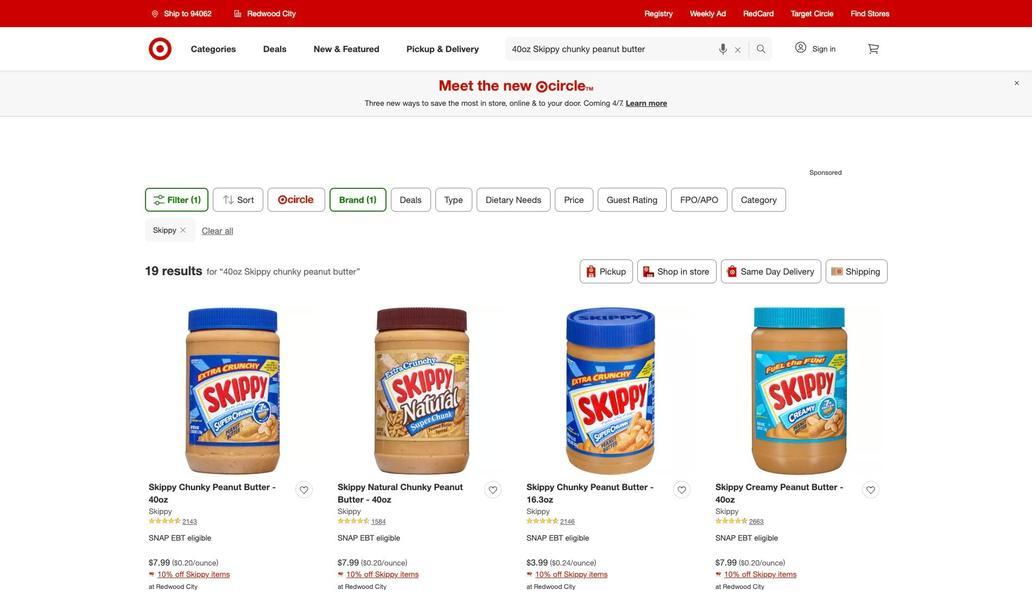Task type: vqa. For each thing, say whether or not it's contained in the screenshot.
Skippy Natural Chunky Peanut Butter - 40Oz 'image'
yes



Task type: locate. For each thing, give the bounding box(es) containing it.
skippy chunky peanut butter - 16.3oz image
[[527, 307, 694, 475], [527, 307, 694, 475]]

skippy natural chunky peanut butter - 40oz image
[[338, 307, 506, 475], [338, 307, 506, 475]]

skippy chunky peanut butter - 40oz image
[[149, 307, 317, 475], [149, 307, 317, 475]]

skippy creamy peanut butter - 40oz image
[[716, 307, 883, 475], [716, 307, 883, 475]]



Task type: describe. For each thing, give the bounding box(es) containing it.
What can we help you find? suggestions appear below search field
[[506, 37, 759, 61]]



